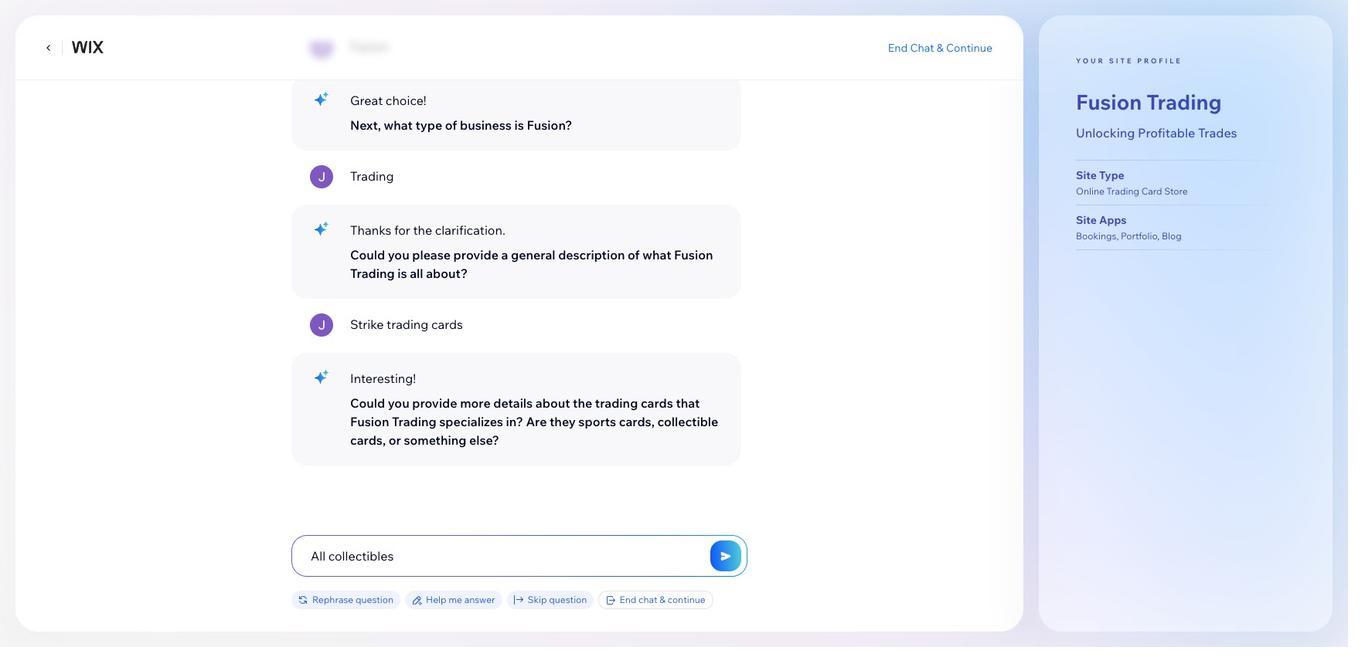 Task type: vqa. For each thing, say whether or not it's contained in the screenshot.
world. at the top right of the page
no



Task type: locate. For each thing, give the bounding box(es) containing it.
type
[[415, 118, 442, 133]]

site inside site apps bookings, portfolio, blog
[[1076, 213, 1097, 227]]

1 vertical spatial cards,
[[350, 433, 386, 448]]

are
[[526, 414, 547, 430]]

portfolio,
[[1121, 230, 1160, 242]]

what down choice!
[[384, 118, 413, 133]]

0 vertical spatial provide
[[454, 247, 499, 263]]

your
[[1076, 56, 1105, 65]]

trading inside site type online trading card store
[[1107, 185, 1140, 197]]

of right description
[[628, 247, 640, 263]]

1 could from the top
[[350, 247, 385, 263]]

provide inside could you please provide a general description of what fusion trading is all about?
[[454, 247, 499, 263]]

cards,
[[619, 414, 655, 430], [350, 433, 386, 448]]

site
[[1109, 56, 1134, 65]]

could
[[350, 247, 385, 263], [350, 396, 385, 411]]

0 horizontal spatial cards
[[431, 317, 463, 332]]

profitable
[[1138, 125, 1195, 141]]

1 vertical spatial end
[[620, 595, 637, 606]]

cards, right sports at left
[[619, 414, 655, 430]]

details
[[493, 396, 533, 411]]

you
[[388, 247, 409, 263], [388, 396, 409, 411]]

site up the bookings,
[[1076, 213, 1097, 227]]

1 jacob image from the top
[[310, 165, 333, 189]]

jacob image for strike trading cards
[[310, 314, 333, 337]]

cards, left or
[[350, 433, 386, 448]]

the
[[413, 223, 432, 238], [573, 396, 592, 411]]

1 vertical spatial site
[[1076, 213, 1097, 227]]

2 question from the left
[[549, 595, 587, 606]]

provide up something
[[412, 396, 457, 411]]

question
[[356, 595, 394, 606], [549, 595, 587, 606]]

trading
[[387, 317, 429, 332], [595, 396, 638, 411]]

1 vertical spatial the
[[573, 396, 592, 411]]

type
[[1099, 168, 1125, 182]]

skip
[[528, 595, 547, 606]]

sports
[[579, 414, 616, 430]]

business
[[460, 118, 512, 133]]

1 vertical spatial could
[[350, 396, 385, 411]]

trading right the 'strike'
[[387, 317, 429, 332]]

1 horizontal spatial question
[[549, 595, 587, 606]]

trading inside could you please provide a general description of what fusion trading is all about?
[[350, 266, 395, 281]]

is
[[515, 118, 524, 133], [398, 266, 407, 281]]

what right description
[[643, 247, 671, 263]]

fusion trading
[[1076, 89, 1222, 115]]

online
[[1076, 185, 1105, 197]]

1 horizontal spatial is
[[515, 118, 524, 133]]

& for chat
[[660, 595, 666, 606]]

fusion
[[350, 39, 388, 54], [1076, 89, 1142, 115], [674, 247, 713, 263], [350, 414, 389, 430]]

fusion?
[[527, 118, 572, 133]]

site up online
[[1076, 168, 1097, 182]]

about
[[536, 396, 570, 411]]

cards left that
[[641, 396, 673, 411]]

site
[[1076, 168, 1097, 182], [1076, 213, 1097, 227]]

could you provide more details about the trading cards that fusion trading specializes in? are they sports cards, collectible cards, or something else?
[[350, 396, 719, 448]]

0 vertical spatial could
[[350, 247, 385, 263]]

strike trading cards
[[350, 317, 463, 332]]

0 vertical spatial the
[[413, 223, 432, 238]]

thanks
[[350, 223, 391, 238]]

0 vertical spatial site
[[1076, 168, 1097, 182]]

site for site apps
[[1076, 213, 1097, 227]]

could inside could you provide more details about the trading cards that fusion trading specializes in? are they sports cards, collectible cards, or something else?
[[350, 396, 385, 411]]

jacob image
[[310, 36, 333, 59]]

1 vertical spatial you
[[388, 396, 409, 411]]

jacob image for trading
[[310, 165, 333, 189]]

next,
[[350, 118, 381, 133]]

you inside could you provide more details about the trading cards that fusion trading specializes in? are they sports cards, collectible cards, or something else?
[[388, 396, 409, 411]]

0 vertical spatial end
[[888, 41, 908, 55]]

0 vertical spatial &
[[937, 41, 944, 55]]

1 vertical spatial &
[[660, 595, 666, 606]]

0 horizontal spatial trading
[[387, 317, 429, 332]]

could inside could you please provide a general description of what fusion trading is all about?
[[350, 247, 385, 263]]

trading up sports at left
[[595, 396, 638, 411]]

0 horizontal spatial end
[[620, 595, 637, 606]]

question right rephrase
[[356, 595, 394, 606]]

2 could from the top
[[350, 396, 385, 411]]

2 jacob image from the top
[[310, 314, 333, 337]]

you for trading
[[388, 396, 409, 411]]

could you please provide a general description of what fusion trading is all about?
[[350, 247, 713, 281]]

rephrase
[[312, 595, 354, 606]]

jacob image
[[310, 165, 333, 189], [310, 314, 333, 337]]

1 horizontal spatial end
[[888, 41, 908, 55]]

0 vertical spatial cards,
[[619, 414, 655, 430]]

end for end chat & continue
[[888, 41, 908, 55]]

cards down about?
[[431, 317, 463, 332]]

trading down next,
[[350, 169, 394, 184]]

1 horizontal spatial what
[[643, 247, 671, 263]]

is left fusion?
[[515, 118, 524, 133]]

end left 'chat' on the top right
[[888, 41, 908, 55]]

your site profile
[[1076, 56, 1183, 65]]

1 horizontal spatial of
[[628, 247, 640, 263]]

0 vertical spatial you
[[388, 247, 409, 263]]

1 question from the left
[[356, 595, 394, 606]]

is left all
[[398, 266, 407, 281]]

end left chat
[[620, 595, 637, 606]]

the right for
[[413, 223, 432, 238]]

& right 'chat' on the top right
[[937, 41, 944, 55]]

about?
[[426, 266, 468, 281]]

something
[[404, 433, 466, 448]]

&
[[937, 41, 944, 55], [660, 595, 666, 606]]

you down the interesting!
[[388, 396, 409, 411]]

0 horizontal spatial is
[[398, 266, 407, 281]]

you for is
[[388, 247, 409, 263]]

1 vertical spatial what
[[643, 247, 671, 263]]

2 site from the top
[[1076, 213, 1097, 227]]

1 vertical spatial trading
[[595, 396, 638, 411]]

0 vertical spatial what
[[384, 118, 413, 133]]

1 vertical spatial is
[[398, 266, 407, 281]]

1 vertical spatial provide
[[412, 396, 457, 411]]

1 horizontal spatial trading
[[595, 396, 638, 411]]

trading down type
[[1107, 185, 1140, 197]]

question right skip
[[549, 595, 587, 606]]

could down the interesting!
[[350, 396, 385, 411]]

you inside could you please provide a general description of what fusion trading is all about?
[[388, 247, 409, 263]]

1 horizontal spatial &
[[937, 41, 944, 55]]

unlocking profitable trades
[[1076, 125, 1238, 141]]

1 vertical spatial jacob image
[[310, 314, 333, 337]]

1 vertical spatial of
[[628, 247, 640, 263]]

end chat & continue
[[888, 41, 993, 55]]

provide down clarification. at the left top
[[454, 247, 499, 263]]

great
[[350, 93, 383, 108]]

chat
[[910, 41, 934, 55]]

0 vertical spatial jacob image
[[310, 165, 333, 189]]

the up sports at left
[[573, 396, 592, 411]]

1 site from the top
[[1076, 168, 1097, 182]]

site apps bookings, portfolio, blog
[[1076, 213, 1182, 242]]

0 horizontal spatial question
[[356, 595, 394, 606]]

trading up or
[[392, 414, 437, 430]]

next, what type of business is fusion?
[[350, 118, 572, 133]]

more
[[460, 396, 491, 411]]

0 vertical spatial of
[[445, 118, 457, 133]]

provide inside could you provide more details about the trading cards that fusion trading specializes in? are they sports cards, collectible cards, or something else?
[[412, 396, 457, 411]]

0 horizontal spatial &
[[660, 595, 666, 606]]

1 you from the top
[[388, 247, 409, 263]]

provide
[[454, 247, 499, 263], [412, 396, 457, 411]]

bookings,
[[1076, 230, 1119, 242]]

me
[[449, 595, 462, 606]]

question for skip question
[[549, 595, 587, 606]]

0 vertical spatial is
[[515, 118, 524, 133]]

of
[[445, 118, 457, 133], [628, 247, 640, 263]]

end
[[888, 41, 908, 55], [620, 595, 637, 606]]

1 horizontal spatial the
[[573, 396, 592, 411]]

continue
[[946, 41, 993, 55]]

choice!
[[386, 93, 427, 108]]

you down for
[[388, 247, 409, 263]]

what
[[384, 118, 413, 133], [643, 247, 671, 263]]

& right chat
[[660, 595, 666, 606]]

interesting!
[[350, 371, 416, 387]]

trading down "thanks"
[[350, 266, 395, 281]]

2 you from the top
[[388, 396, 409, 411]]

site inside site type online trading card store
[[1076, 168, 1097, 182]]

trading
[[1147, 89, 1222, 115], [350, 169, 394, 184], [1107, 185, 1140, 197], [350, 266, 395, 281], [392, 414, 437, 430]]

could for could you please provide a general description of what fusion trading is all about?
[[350, 247, 385, 263]]

trading inside could you provide more details about the trading cards that fusion trading specializes in? are they sports cards, collectible cards, or something else?
[[392, 414, 437, 430]]

1 horizontal spatial cards
[[641, 396, 673, 411]]

cards
[[431, 317, 463, 332], [641, 396, 673, 411]]

1 vertical spatial cards
[[641, 396, 673, 411]]

of right type
[[445, 118, 457, 133]]

could down "thanks"
[[350, 247, 385, 263]]



Task type: describe. For each thing, give the bounding box(es) containing it.
or
[[389, 433, 401, 448]]

else?
[[469, 433, 499, 448]]

fusion inside could you please provide a general description of what fusion trading is all about?
[[674, 247, 713, 263]]

all
[[410, 266, 423, 281]]

in?
[[506, 414, 523, 430]]

please
[[412, 247, 451, 263]]

0 horizontal spatial cards,
[[350, 433, 386, 448]]

continue
[[668, 595, 706, 606]]

a
[[501, 247, 508, 263]]

the inside could you provide more details about the trading cards that fusion trading specializes in? are they sports cards, collectible cards, or something else?
[[573, 396, 592, 411]]

& for chat
[[937, 41, 944, 55]]

trading inside could you provide more details about the trading cards that fusion trading specializes in? are they sports cards, collectible cards, or something else?
[[595, 396, 638, 411]]

0 vertical spatial cards
[[431, 317, 463, 332]]

description
[[558, 247, 625, 263]]

that
[[676, 396, 700, 411]]

0 horizontal spatial what
[[384, 118, 413, 133]]

what inside could you please provide a general description of what fusion trading is all about?
[[643, 247, 671, 263]]

Write your answer text field
[[292, 537, 747, 577]]

profile
[[1137, 56, 1183, 65]]

store
[[1165, 185, 1188, 197]]

help
[[426, 595, 447, 606]]

0 horizontal spatial the
[[413, 223, 432, 238]]

general
[[511, 247, 556, 263]]

apps
[[1099, 213, 1127, 227]]

great choice!
[[350, 93, 427, 108]]

0 horizontal spatial of
[[445, 118, 457, 133]]

answer
[[464, 595, 495, 606]]

site for site type
[[1076, 168, 1097, 182]]

question for rephrase question
[[356, 595, 394, 606]]

strike
[[350, 317, 384, 332]]

of inside could you please provide a general description of what fusion trading is all about?
[[628, 247, 640, 263]]

cards inside could you provide more details about the trading cards that fusion trading specializes in? are they sports cards, collectible cards, or something else?
[[641, 396, 673, 411]]

end for end chat & continue
[[620, 595, 637, 606]]

clarification.
[[435, 223, 505, 238]]

fusion inside could you provide more details about the trading cards that fusion trading specializes in? are they sports cards, collectible cards, or something else?
[[350, 414, 389, 430]]

rephrase question
[[312, 595, 394, 606]]

trades
[[1198, 125, 1238, 141]]

thanks for the clarification.
[[350, 223, 505, 238]]

chat
[[639, 595, 658, 606]]

blog
[[1162, 230, 1182, 242]]

help me answer
[[426, 595, 495, 606]]

specializes
[[439, 414, 503, 430]]

site type online trading card store
[[1076, 168, 1188, 197]]

collectible
[[658, 414, 719, 430]]

could for could you provide more details about the trading cards that fusion trading specializes in? are they sports cards, collectible cards, or something else?
[[350, 396, 385, 411]]

0 vertical spatial trading
[[387, 317, 429, 332]]

skip question
[[528, 595, 587, 606]]

end chat & continue button
[[888, 41, 993, 55]]

for
[[394, 223, 410, 238]]

card
[[1142, 185, 1163, 197]]

is inside could you please provide a general description of what fusion trading is all about?
[[398, 266, 407, 281]]

1 horizontal spatial cards,
[[619, 414, 655, 430]]

they
[[550, 414, 576, 430]]

trading up profitable
[[1147, 89, 1222, 115]]

unlocking
[[1076, 125, 1135, 141]]

end chat & continue
[[620, 595, 706, 606]]



